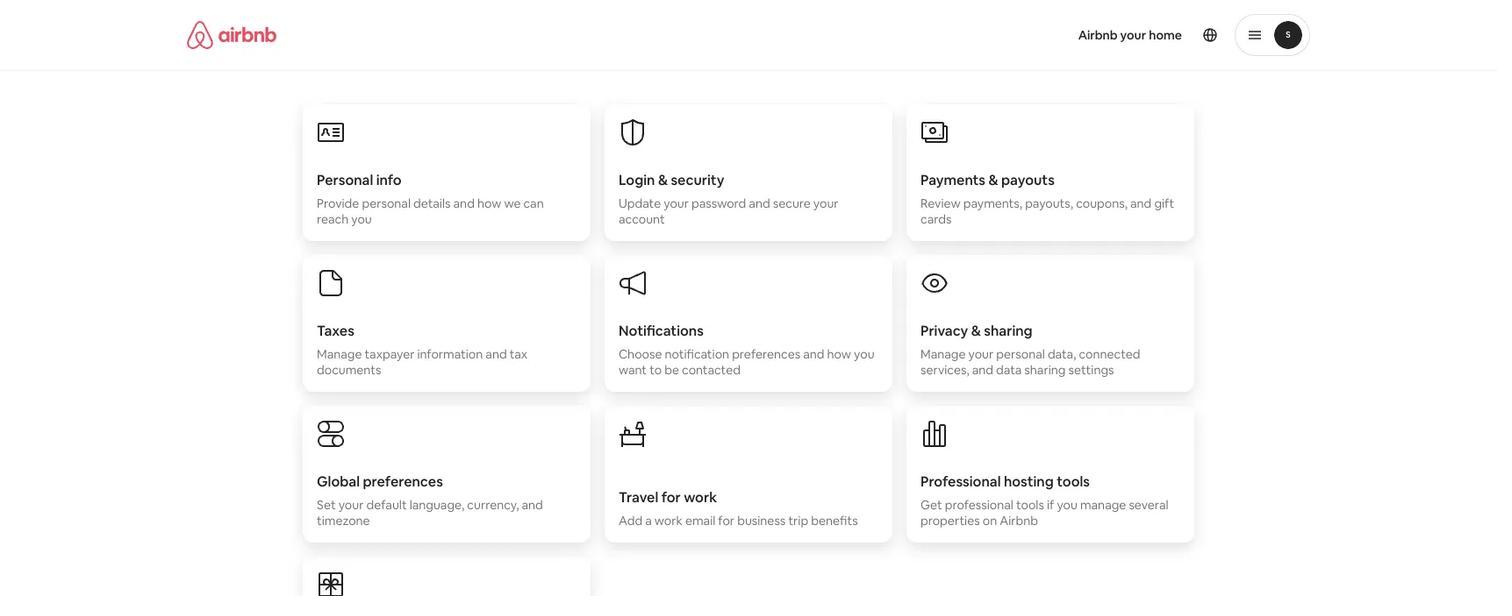 Task type: vqa. For each thing, say whether or not it's contained in the screenshot.


Task type: locate. For each thing, give the bounding box(es) containing it.
services,
[[921, 363, 970, 378]]

0 horizontal spatial work
[[655, 513, 683, 529]]

0 horizontal spatial preferences
[[363, 473, 443, 491]]

personal left data,
[[996, 347, 1045, 363]]

0 horizontal spatial airbnb
[[1000, 513, 1038, 529]]

payouts
[[1002, 171, 1055, 189]]

personal
[[362, 196, 411, 212], [996, 347, 1045, 363]]

1 vertical spatial work
[[655, 513, 683, 529]]

& inside privacy & sharing manage your personal data, connected services, and data sharing settings
[[971, 322, 981, 340]]

1 vertical spatial personal
[[996, 347, 1045, 363]]

1 horizontal spatial for
[[718, 513, 735, 529]]

0 vertical spatial how
[[477, 196, 501, 212]]

for right the email
[[718, 513, 735, 529]]

1 vertical spatial airbnb
[[1000, 513, 1038, 529]]

and inside notifications choose notification preferences and how you want to be contacted
[[803, 347, 825, 363]]

for
[[662, 488, 681, 506], [718, 513, 735, 529]]

manage
[[317, 347, 362, 363], [921, 347, 966, 363]]

0 horizontal spatial tools
[[1016, 498, 1044, 513]]

and inside global preferences set your default language, currency, and timezone
[[522, 498, 543, 513]]

& for security
[[658, 171, 668, 189]]

1 horizontal spatial work
[[684, 488, 717, 506]]

how inside personal info provide personal details and how we can reach you
[[477, 196, 501, 212]]

& right login
[[658, 171, 668, 189]]

sharing up data
[[984, 322, 1033, 340]]

tools left if
[[1016, 498, 1044, 513]]

login
[[619, 171, 655, 189]]

& right "privacy" at the right bottom of the page
[[971, 322, 981, 340]]

tools up manage
[[1057, 473, 1090, 491]]

0 vertical spatial preferences
[[732, 347, 801, 363]]

0 horizontal spatial for
[[662, 488, 681, 506]]

2 vertical spatial you
[[1057, 498, 1078, 513]]

0 vertical spatial tools
[[1057, 473, 1090, 491]]

manage
[[1080, 498, 1126, 513]]

& inside payments & payouts review payments, payouts, coupons, and gift cards
[[989, 171, 999, 189]]

personal inside personal info provide personal details and how we can reach you
[[362, 196, 411, 212]]

1 vertical spatial preferences
[[363, 473, 443, 491]]

your left home
[[1121, 27, 1147, 43]]

payments,
[[964, 196, 1023, 212]]

airbnb
[[1078, 27, 1118, 43], [1000, 513, 1038, 529]]

&
[[658, 171, 668, 189], [989, 171, 999, 189], [971, 322, 981, 340]]

1 horizontal spatial tools
[[1057, 473, 1090, 491]]

you right reach
[[351, 212, 372, 227]]

and inside payments & payouts review payments, payouts, coupons, and gift cards
[[1131, 196, 1152, 212]]

your right set
[[339, 498, 364, 513]]

manage inside privacy & sharing manage your personal data, connected services, and data sharing settings
[[921, 347, 966, 363]]

& up payments,
[[989, 171, 999, 189]]

work
[[684, 488, 717, 506], [655, 513, 683, 529]]

can
[[524, 196, 544, 212]]

0 horizontal spatial you
[[351, 212, 372, 227]]

preferences
[[732, 347, 801, 363], [363, 473, 443, 491]]

notification
[[665, 347, 729, 363]]

0 vertical spatial airbnb
[[1078, 27, 1118, 43]]

2 horizontal spatial &
[[989, 171, 999, 189]]

1 horizontal spatial personal
[[996, 347, 1045, 363]]

want
[[619, 363, 647, 378]]

and inside privacy & sharing manage your personal data, connected services, and data sharing settings
[[972, 363, 994, 378]]

global preferences set your default language, currency, and timezone
[[317, 473, 543, 529]]

0 horizontal spatial personal
[[362, 196, 411, 212]]

payouts,
[[1025, 196, 1074, 212]]

you right if
[[1057, 498, 1078, 513]]

taxes manage taxpayer information and tax documents
[[317, 322, 528, 378]]

tax
[[510, 347, 528, 363]]

and inside taxes manage taxpayer information and tax documents
[[486, 347, 507, 363]]

& inside login & security update your password and secure your account
[[658, 171, 668, 189]]

add
[[619, 513, 643, 529]]

1 vertical spatial how
[[827, 347, 851, 363]]

your
[[1121, 27, 1147, 43], [664, 196, 689, 212], [814, 196, 839, 212], [969, 347, 994, 363], [339, 498, 364, 513]]

airbnb your home link
[[1068, 17, 1193, 54]]

and
[[453, 196, 475, 212], [749, 196, 770, 212], [1131, 196, 1152, 212], [486, 347, 507, 363], [803, 347, 825, 363], [972, 363, 994, 378], [522, 498, 543, 513]]

0 vertical spatial you
[[351, 212, 372, 227]]

preferences right notification
[[732, 347, 801, 363]]

data,
[[1048, 347, 1076, 363]]

privacy
[[921, 322, 968, 340]]

we
[[504, 196, 521, 212]]

work right a
[[655, 513, 683, 529]]

your left data
[[969, 347, 994, 363]]

data
[[996, 363, 1022, 378]]

cards
[[921, 212, 952, 227]]

coupons,
[[1076, 196, 1128, 212]]

preferences inside notifications choose notification preferences and how you want to be contacted
[[732, 347, 801, 363]]

1 horizontal spatial preferences
[[732, 347, 801, 363]]

a
[[645, 513, 652, 529]]

properties
[[921, 513, 980, 529]]

personal
[[317, 171, 373, 189]]

1 horizontal spatial airbnb
[[1078, 27, 1118, 43]]

0 vertical spatial work
[[684, 488, 717, 506]]

1 horizontal spatial you
[[854, 347, 875, 363]]

0 vertical spatial for
[[662, 488, 681, 506]]

you left services,
[[854, 347, 875, 363]]

& for payouts
[[989, 171, 999, 189]]

1 manage from the left
[[317, 347, 362, 363]]

notifications choose notification preferences and how you want to be contacted
[[619, 322, 875, 378]]

0 vertical spatial personal
[[362, 196, 411, 212]]

for right travel
[[662, 488, 681, 506]]

preferences up the default
[[363, 473, 443, 491]]

personal down info
[[362, 196, 411, 212]]

manage inside taxes manage taxpayer information and tax documents
[[317, 347, 362, 363]]

taxpayer
[[365, 347, 415, 363]]

0 horizontal spatial how
[[477, 196, 501, 212]]

1 horizontal spatial &
[[971, 322, 981, 340]]

1 vertical spatial you
[[854, 347, 875, 363]]

airbnb left home
[[1078, 27, 1118, 43]]

airbnb right on
[[1000, 513, 1038, 529]]

how
[[477, 196, 501, 212], [827, 347, 851, 363]]

info
[[376, 171, 402, 189]]

2 manage from the left
[[921, 347, 966, 363]]

work up the email
[[684, 488, 717, 506]]

1 vertical spatial tools
[[1016, 498, 1044, 513]]

gift
[[1155, 196, 1175, 212]]

default
[[366, 498, 407, 513]]

you
[[351, 212, 372, 227], [854, 347, 875, 363], [1057, 498, 1078, 513]]

0 horizontal spatial manage
[[317, 347, 362, 363]]

login & security update your password and secure your account
[[619, 171, 839, 227]]

1 horizontal spatial manage
[[921, 347, 966, 363]]

account
[[619, 212, 665, 227]]

provide
[[317, 196, 359, 212]]

sharing
[[984, 322, 1033, 340], [1025, 363, 1066, 378]]

0 horizontal spatial &
[[658, 171, 668, 189]]

connected
[[1079, 347, 1141, 363]]

tools
[[1057, 473, 1090, 491], [1016, 498, 1044, 513]]

1 horizontal spatial how
[[827, 347, 851, 363]]

2 horizontal spatial you
[[1057, 498, 1078, 513]]

manage down "privacy" at the right bottom of the page
[[921, 347, 966, 363]]

manage down taxes
[[317, 347, 362, 363]]

global
[[317, 473, 360, 491]]

personal info provide personal details and how we can reach you
[[317, 171, 544, 227]]

and inside login & security update your password and secure your account
[[749, 196, 770, 212]]

sharing right data
[[1025, 363, 1066, 378]]

you inside notifications choose notification preferences and how you want to be contacted
[[854, 347, 875, 363]]

to
[[650, 363, 662, 378]]

benefits
[[811, 513, 858, 529]]



Task type: describe. For each thing, give the bounding box(es) containing it.
timezone
[[317, 513, 370, 529]]

payments & payouts review payments, payouts, coupons, and gift cards
[[921, 171, 1175, 227]]

professional hosting tools get professional tools if you manage several properties on airbnb
[[921, 473, 1169, 529]]

contacted
[[682, 363, 741, 378]]

your down security
[[664, 196, 689, 212]]

email
[[685, 513, 716, 529]]

language,
[[410, 498, 465, 513]]

security
[[671, 171, 725, 189]]

1 vertical spatial sharing
[[1025, 363, 1066, 378]]

your inside global preferences set your default language, currency, and timezone
[[339, 498, 364, 513]]

taxes
[[317, 322, 354, 340]]

airbnb inside professional hosting tools get professional tools if you manage several properties on airbnb
[[1000, 513, 1038, 529]]

details
[[413, 196, 451, 212]]

settings
[[1069, 363, 1114, 378]]

preferences inside global preferences set your default language, currency, and timezone
[[363, 473, 443, 491]]

0 vertical spatial sharing
[[984, 322, 1033, 340]]

your inside profile element
[[1121, 27, 1147, 43]]

several
[[1129, 498, 1169, 513]]

professional
[[921, 473, 1001, 491]]

& for sharing
[[971, 322, 981, 340]]

if
[[1047, 498, 1054, 513]]

review
[[921, 196, 961, 212]]

on
[[983, 513, 997, 529]]

personal inside privacy & sharing manage your personal data, connected services, and data sharing settings
[[996, 347, 1045, 363]]

you inside professional hosting tools get professional tools if you manage several properties on airbnb
[[1057, 498, 1078, 513]]

reach
[[317, 212, 349, 227]]

profile element
[[770, 0, 1310, 70]]

update
[[619, 196, 661, 212]]

travel for work add a work email for business trip benefits
[[619, 488, 858, 529]]

and inside personal info provide personal details and how we can reach you
[[453, 196, 475, 212]]

travel
[[619, 488, 659, 506]]

hosting
[[1004, 473, 1054, 491]]

notifications
[[619, 322, 704, 340]]

how inside notifications choose notification preferences and how you want to be contacted
[[827, 347, 851, 363]]

documents
[[317, 363, 381, 378]]

currency,
[[467, 498, 519, 513]]

airbnb inside profile element
[[1078, 27, 1118, 43]]

you inside personal info provide personal details and how we can reach you
[[351, 212, 372, 227]]

choose
[[619, 347, 662, 363]]

be
[[665, 363, 679, 378]]

1 vertical spatial for
[[718, 513, 735, 529]]

password
[[692, 196, 746, 212]]

business
[[737, 513, 786, 529]]

your right secure
[[814, 196, 839, 212]]

payments
[[921, 171, 986, 189]]

your inside privacy & sharing manage your personal data, connected services, and data sharing settings
[[969, 347, 994, 363]]

secure
[[773, 196, 811, 212]]

professional
[[945, 498, 1014, 513]]

airbnb your home
[[1078, 27, 1182, 43]]

information
[[417, 347, 483, 363]]

trip
[[789, 513, 809, 529]]

set
[[317, 498, 336, 513]]

privacy & sharing manage your personal data, connected services, and data sharing settings
[[921, 322, 1141, 378]]

home
[[1149, 27, 1182, 43]]

get
[[921, 498, 942, 513]]



